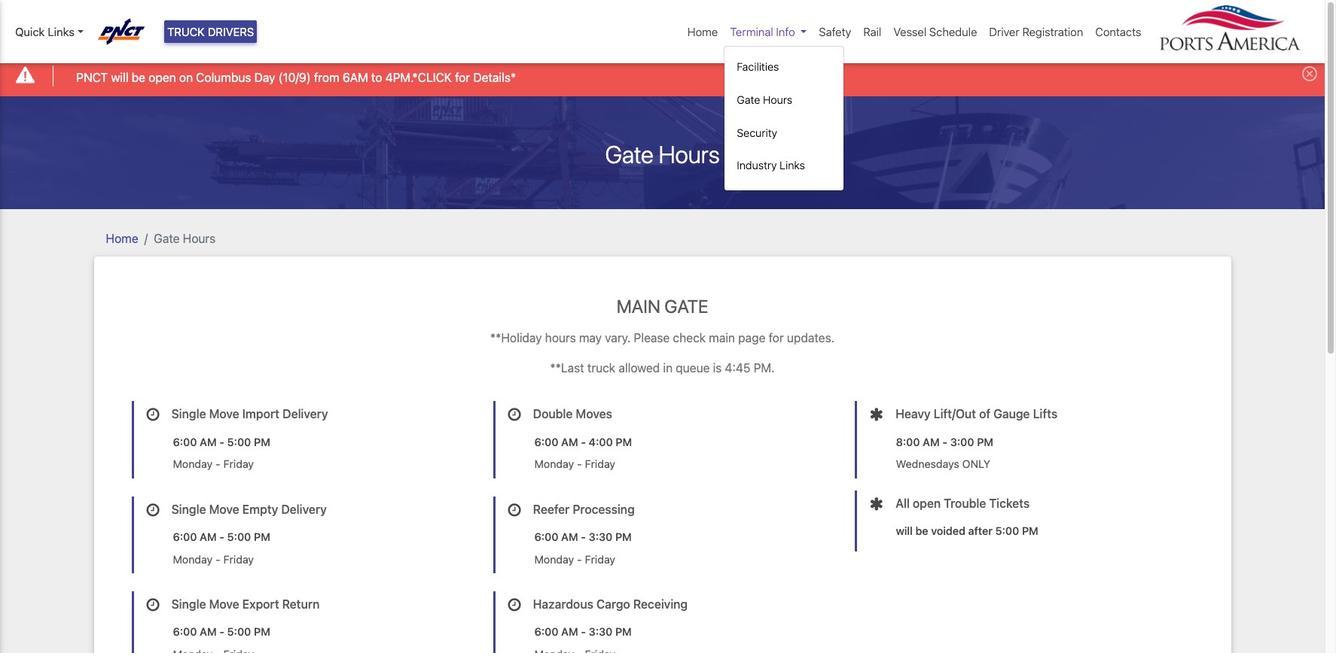 Task type: locate. For each thing, give the bounding box(es) containing it.
6:00 down single move import delivery
[[173, 436, 197, 449]]

1 vertical spatial links
[[780, 159, 805, 172]]

lifts
[[1033, 408, 1058, 421]]

be left voided
[[916, 525, 929, 538]]

-
[[219, 436, 224, 449], [581, 436, 586, 449], [943, 436, 948, 449], [216, 458, 221, 471], [577, 458, 582, 471], [219, 531, 224, 544], [581, 531, 586, 544], [216, 553, 221, 566], [577, 553, 582, 566], [219, 626, 224, 639], [581, 626, 586, 639]]

friday down "4:00"
[[585, 458, 616, 471]]

1 vertical spatial 6:00 am - 5:00 pm
[[173, 531, 270, 544]]

gate
[[737, 93, 760, 106], [605, 140, 654, 168], [154, 232, 180, 245], [665, 296, 709, 317]]

pm.
[[754, 362, 775, 375]]

pm down export
[[254, 626, 270, 639]]

5:00 for single move import delivery
[[227, 436, 251, 449]]

3:30
[[589, 531, 613, 544], [589, 626, 613, 639]]

for right page
[[769, 332, 784, 345]]

industry links link
[[731, 152, 838, 180]]

monday down 6:00 am - 4:00 pm
[[535, 458, 574, 471]]

monday up single move export return on the left bottom of page
[[173, 553, 213, 566]]

pm down the empty
[[254, 531, 270, 544]]

0 horizontal spatial home link
[[106, 232, 138, 245]]

move left the empty
[[209, 503, 239, 517]]

cargo
[[597, 598, 630, 612]]

for
[[455, 71, 470, 84], [769, 332, 784, 345]]

home
[[688, 25, 718, 38], [106, 232, 138, 245]]

6:00 am - 3:30 pm for processing
[[535, 531, 632, 544]]

1 vertical spatial move
[[209, 503, 239, 517]]

0 horizontal spatial links
[[48, 25, 75, 38]]

3:30 for cargo
[[589, 626, 613, 639]]

pnct will be open on columbus day (10/9) from 6am to 4pm.*click for details*
[[76, 71, 516, 84]]

links for quick links
[[48, 25, 75, 38]]

receiving
[[634, 598, 688, 612]]

info
[[776, 25, 795, 38]]

on
[[179, 71, 193, 84]]

5:00 for single move export return
[[227, 626, 251, 639]]

0 vertical spatial will
[[111, 71, 129, 84]]

trouble
[[944, 497, 986, 511]]

check
[[673, 332, 706, 345]]

links down security link
[[780, 159, 805, 172]]

6:00 down the hazardous
[[535, 626, 559, 639]]

friday for single move empty delivery
[[223, 553, 254, 566]]

empty
[[242, 503, 278, 517]]

3 move from the top
[[209, 598, 239, 612]]

0 vertical spatial single
[[172, 408, 206, 421]]

single left export
[[172, 598, 206, 612]]

pm down cargo
[[616, 626, 632, 639]]

am for single move export return
[[200, 626, 217, 639]]

links inside "industry links" link
[[780, 159, 805, 172]]

vessel schedule link
[[888, 17, 984, 46]]

0 vertical spatial move
[[209, 408, 239, 421]]

drivers
[[208, 25, 254, 38]]

voided
[[931, 525, 966, 538]]

0 vertical spatial gate hours
[[737, 93, 793, 106]]

monday for reefer processing
[[535, 553, 574, 566]]

safety link
[[813, 17, 858, 46]]

0 vertical spatial 3:30
[[589, 531, 613, 544]]

monday - friday up single move empty delivery
[[173, 458, 254, 471]]

for inside alert
[[455, 71, 470, 84]]

allowed
[[619, 362, 660, 375]]

6:00 down reefer
[[535, 531, 559, 544]]

monday - friday up single move export return on the left bottom of page
[[173, 553, 254, 566]]

hours
[[763, 93, 793, 106], [659, 140, 720, 168], [183, 232, 216, 245]]

export
[[242, 598, 279, 612]]

pm down processing
[[616, 531, 632, 544]]

pm down import
[[254, 436, 270, 449]]

rail link
[[858, 17, 888, 46]]

monday - friday down 6:00 am - 4:00 pm
[[535, 458, 616, 471]]

6:00 down double
[[535, 436, 559, 449]]

0 vertical spatial hours
[[763, 93, 793, 106]]

will down all
[[896, 525, 913, 538]]

move
[[209, 408, 239, 421], [209, 503, 239, 517], [209, 598, 239, 612]]

delivery right the empty
[[281, 503, 327, 517]]

safety
[[819, 25, 852, 38]]

terminal
[[730, 25, 774, 38]]

0 horizontal spatial home
[[106, 232, 138, 245]]

0 horizontal spatial for
[[455, 71, 470, 84]]

5:00 down single move import delivery
[[227, 436, 251, 449]]

pm for single move export return
[[254, 626, 270, 639]]

1 vertical spatial 6:00 am - 3:30 pm
[[535, 626, 632, 639]]

open right all
[[913, 497, 941, 511]]

pm right 3:00 at the right bottom
[[977, 436, 994, 449]]

monday up single move empty delivery
[[173, 458, 213, 471]]

open left on
[[149, 71, 176, 84]]

be right pnct at left
[[132, 71, 145, 84]]

pm for double moves
[[616, 436, 632, 449]]

1 vertical spatial delivery
[[281, 503, 327, 517]]

1 vertical spatial will
[[896, 525, 913, 538]]

3 6:00 am - 5:00 pm from the top
[[173, 626, 270, 639]]

1 3:30 from the top
[[589, 531, 613, 544]]

single for single move export return
[[172, 598, 206, 612]]

pnct
[[76, 71, 108, 84]]

0 vertical spatial for
[[455, 71, 470, 84]]

pm
[[254, 436, 270, 449], [616, 436, 632, 449], [977, 436, 994, 449], [1022, 525, 1039, 538], [254, 531, 270, 544], [616, 531, 632, 544], [254, 626, 270, 639], [616, 626, 632, 639]]

quick links link
[[15, 23, 83, 40]]

1 6:00 am - 3:30 pm from the top
[[535, 531, 632, 544]]

2 3:30 from the top
[[589, 626, 613, 639]]

am down the hazardous
[[561, 626, 578, 639]]

delivery
[[283, 408, 328, 421], [281, 503, 327, 517]]

details*
[[473, 71, 516, 84]]

driver
[[990, 25, 1020, 38]]

vessel
[[894, 25, 927, 38]]

contacts
[[1096, 25, 1142, 38]]

6:00 am - 5:00 pm for import
[[173, 436, 270, 449]]

for left details*
[[455, 71, 470, 84]]

1 vertical spatial home link
[[106, 232, 138, 245]]

to
[[371, 71, 382, 84]]

home link
[[682, 17, 724, 46], [106, 232, 138, 245]]

will right pnct at left
[[111, 71, 129, 84]]

single left import
[[172, 408, 206, 421]]

open
[[149, 71, 176, 84], [913, 497, 941, 511]]

all
[[896, 497, 910, 511]]

6:00 for reefer processing
[[535, 531, 559, 544]]

2 vertical spatial gate hours
[[154, 232, 216, 245]]

6:00
[[173, 436, 197, 449], [535, 436, 559, 449], [173, 531, 197, 544], [535, 531, 559, 544], [173, 626, 197, 639], [535, 626, 559, 639]]

0 vertical spatial be
[[132, 71, 145, 84]]

3 single from the top
[[172, 598, 206, 612]]

am down reefer processing
[[561, 531, 578, 544]]

6:00 down single move export return on the left bottom of page
[[173, 626, 197, 639]]

2 6:00 am - 3:30 pm from the top
[[535, 626, 632, 639]]

pm for reefer processing
[[616, 531, 632, 544]]

0 vertical spatial 6:00 am - 3:30 pm
[[535, 531, 632, 544]]

friday up single move empty delivery
[[223, 458, 254, 471]]

1 vertical spatial home
[[106, 232, 138, 245]]

0 vertical spatial 6:00 am - 5:00 pm
[[173, 436, 270, 449]]

3:30 down hazardous cargo receiving
[[589, 626, 613, 639]]

am for reefer processing
[[561, 531, 578, 544]]

6:00 am - 5:00 pm down single move export return on the left bottom of page
[[173, 626, 270, 639]]

single left the empty
[[172, 503, 206, 517]]

1 horizontal spatial open
[[913, 497, 941, 511]]

move for import
[[209, 408, 239, 421]]

- down single move import delivery
[[219, 436, 224, 449]]

all open trouble tickets
[[896, 497, 1030, 511]]

1 horizontal spatial home
[[688, 25, 718, 38]]

- left "4:00"
[[581, 436, 586, 449]]

0 horizontal spatial gate hours
[[154, 232, 216, 245]]

am down single move export return on the left bottom of page
[[200, 626, 217, 639]]

1 vertical spatial gate hours
[[605, 140, 720, 168]]

2 vertical spatial hours
[[183, 232, 216, 245]]

2 vertical spatial move
[[209, 598, 239, 612]]

friday up hazardous cargo receiving
[[585, 553, 616, 566]]

0 horizontal spatial will
[[111, 71, 129, 84]]

6:00 down single move empty delivery
[[173, 531, 197, 544]]

1 move from the top
[[209, 408, 239, 421]]

0 vertical spatial home
[[688, 25, 718, 38]]

friday
[[223, 458, 254, 471], [585, 458, 616, 471], [223, 553, 254, 566], [585, 553, 616, 566]]

monday up the hazardous
[[535, 553, 574, 566]]

6:00 am - 5:00 pm down single move import delivery
[[173, 436, 270, 449]]

move for export
[[209, 598, 239, 612]]

1 single from the top
[[172, 408, 206, 421]]

5:00 down single move export return on the left bottom of page
[[227, 626, 251, 639]]

am down "double moves"
[[561, 436, 578, 449]]

2 vertical spatial 6:00 am - 5:00 pm
[[173, 626, 270, 639]]

gauge
[[994, 408, 1030, 421]]

2 move from the top
[[209, 503, 239, 517]]

vary.
[[605, 332, 631, 345]]

will
[[111, 71, 129, 84], [896, 525, 913, 538]]

0 horizontal spatial be
[[132, 71, 145, 84]]

truck
[[167, 25, 205, 38]]

will be voided after 5:00 pm
[[896, 525, 1039, 538]]

terminal info
[[730, 25, 795, 38]]

truck drivers
[[167, 25, 254, 38]]

gate hours
[[737, 93, 793, 106], [605, 140, 720, 168], [154, 232, 216, 245]]

pm for heavy lift/out of gauge lifts
[[977, 436, 994, 449]]

0 horizontal spatial hours
[[183, 232, 216, 245]]

0 vertical spatial home link
[[682, 17, 724, 46]]

single for single move import delivery
[[172, 408, 206, 421]]

0 vertical spatial open
[[149, 71, 176, 84]]

friday up single move export return on the left bottom of page
[[223, 553, 254, 566]]

1 vertical spatial 3:30
[[589, 626, 613, 639]]

1 vertical spatial open
[[913, 497, 941, 511]]

am down single move empty delivery
[[200, 531, 217, 544]]

1 horizontal spatial hours
[[659, 140, 720, 168]]

lift/out
[[934, 408, 976, 421]]

1 horizontal spatial for
[[769, 332, 784, 345]]

monday - friday
[[173, 458, 254, 471], [535, 458, 616, 471], [173, 553, 254, 566], [535, 553, 616, 566]]

links right quick
[[48, 25, 75, 38]]

5:00 for single move empty delivery
[[227, 531, 251, 544]]

monday - friday up the hazardous
[[535, 553, 616, 566]]

6:00 for single move import delivery
[[173, 436, 197, 449]]

2 single from the top
[[172, 503, 206, 517]]

2 vertical spatial single
[[172, 598, 206, 612]]

- up single move export return on the left bottom of page
[[216, 553, 221, 566]]

move left import
[[209, 408, 239, 421]]

6:00 am - 5:00 pm down single move empty delivery
[[173, 531, 270, 544]]

6:00 for double moves
[[535, 436, 559, 449]]

- down single move empty delivery
[[219, 531, 224, 544]]

pm right "4:00"
[[616, 436, 632, 449]]

6:00 am - 3:30 pm for cargo
[[535, 626, 632, 639]]

6:00 am - 3:30 pm down reefer processing
[[535, 531, 632, 544]]

main
[[617, 296, 661, 317]]

1 horizontal spatial gate hours
[[605, 140, 720, 168]]

links inside quick links link
[[48, 25, 75, 38]]

queue
[[676, 362, 710, 375]]

pm down tickets
[[1022, 525, 1039, 538]]

links
[[48, 25, 75, 38], [780, 159, 805, 172]]

1 vertical spatial be
[[916, 525, 929, 538]]

5:00 down single move empty delivery
[[227, 531, 251, 544]]

only
[[963, 458, 991, 471]]

2 horizontal spatial hours
[[763, 93, 793, 106]]

0 vertical spatial links
[[48, 25, 75, 38]]

facilities
[[737, 61, 779, 73]]

registration
[[1023, 25, 1084, 38]]

friday for double moves
[[585, 458, 616, 471]]

1 6:00 am - 5:00 pm from the top
[[173, 436, 270, 449]]

reefer
[[533, 503, 570, 517]]

2 6:00 am - 5:00 pm from the top
[[173, 531, 270, 544]]

0 vertical spatial delivery
[[283, 408, 328, 421]]

6:00 am - 3:30 pm down the hazardous
[[535, 626, 632, 639]]

1 vertical spatial single
[[172, 503, 206, 517]]

- down 6:00 am - 4:00 pm
[[577, 458, 582, 471]]

be
[[132, 71, 145, 84], [916, 525, 929, 538]]

tickets
[[989, 497, 1030, 511]]

3:30 down processing
[[589, 531, 613, 544]]

driver registration
[[990, 25, 1084, 38]]

1 horizontal spatial links
[[780, 159, 805, 172]]

0 horizontal spatial open
[[149, 71, 176, 84]]

move left export
[[209, 598, 239, 612]]

pm for hazardous cargo receiving
[[616, 626, 632, 639]]

5:00
[[227, 436, 251, 449], [996, 525, 1020, 538], [227, 531, 251, 544], [227, 626, 251, 639]]

single move import delivery
[[172, 408, 328, 421]]

delivery right import
[[283, 408, 328, 421]]

am up the wednesdays
[[923, 436, 940, 449]]

am down single move import delivery
[[200, 436, 217, 449]]



Task type: vqa. For each thing, say whether or not it's contained in the screenshot.
the right and
no



Task type: describe. For each thing, give the bounding box(es) containing it.
double moves
[[533, 408, 612, 421]]

security link
[[731, 119, 838, 147]]

8:00 am - 3:00 pm
[[896, 436, 994, 449]]

am for double moves
[[561, 436, 578, 449]]

facilities link
[[731, 53, 838, 81]]

industry links
[[737, 159, 805, 172]]

pnct will be open on columbus day (10/9) from 6am to 4pm.*click for details* link
[[76, 68, 516, 86]]

import
[[242, 408, 280, 421]]

contacts link
[[1090, 17, 1148, 46]]

heavy lift/out of gauge lifts
[[896, 408, 1058, 421]]

**holiday hours may vary. please check main page for updates.
[[490, 332, 835, 345]]

- down single move export return on the left bottom of page
[[219, 626, 224, 639]]

monday - friday for single move empty delivery
[[173, 553, 254, 566]]

from
[[314, 71, 340, 84]]

truck drivers link
[[164, 20, 257, 43]]

please
[[634, 332, 670, 345]]

6:00 for single move empty delivery
[[173, 531, 197, 544]]

3:30 for processing
[[589, 531, 613, 544]]

1 horizontal spatial will
[[896, 525, 913, 538]]

**holiday
[[490, 332, 542, 345]]

in
[[663, 362, 673, 375]]

6:00 am - 5:00 pm for export
[[173, 626, 270, 639]]

8:00
[[896, 436, 920, 449]]

hours
[[545, 332, 576, 345]]

moves
[[576, 408, 612, 421]]

industry
[[737, 159, 777, 172]]

columbus
[[196, 71, 251, 84]]

6:00 for single move export return
[[173, 626, 197, 639]]

monday - friday for single move import delivery
[[173, 458, 254, 471]]

3:00
[[951, 436, 975, 449]]

single for single move empty delivery
[[172, 503, 206, 517]]

single move export return
[[172, 598, 320, 612]]

single move empty delivery
[[172, 503, 327, 517]]

monday for single move empty delivery
[[173, 553, 213, 566]]

reefer processing
[[533, 503, 635, 517]]

main
[[709, 332, 735, 345]]

1 horizontal spatial be
[[916, 525, 929, 538]]

after
[[969, 525, 993, 538]]

friday for reefer processing
[[585, 553, 616, 566]]

truck
[[588, 362, 616, 375]]

- up single move empty delivery
[[216, 458, 221, 471]]

page
[[739, 332, 766, 345]]

(10/9)
[[279, 71, 311, 84]]

move for empty
[[209, 503, 239, 517]]

6:00 am - 5:00 pm for empty
[[173, 531, 270, 544]]

gate hours link
[[731, 86, 838, 114]]

am for heavy lift/out of gauge lifts
[[923, 436, 940, 449]]

1 vertical spatial for
[[769, 332, 784, 345]]

pm for single move empty delivery
[[254, 531, 270, 544]]

friday for single move import delivery
[[223, 458, 254, 471]]

may
[[579, 332, 602, 345]]

close image
[[1303, 67, 1318, 82]]

hazardous cargo receiving
[[533, 598, 688, 612]]

is
[[713, 362, 722, 375]]

of
[[979, 408, 991, 421]]

monday - friday for double moves
[[535, 458, 616, 471]]

pm for single move import delivery
[[254, 436, 270, 449]]

4pm.*click
[[385, 71, 452, 84]]

am for single move empty delivery
[[200, 531, 217, 544]]

- down reefer processing
[[581, 531, 586, 544]]

**last truck allowed in queue is 4:45 pm.
[[550, 362, 775, 375]]

- up the hazardous
[[577, 553, 582, 566]]

will inside alert
[[111, 71, 129, 84]]

**last
[[550, 362, 584, 375]]

- left 3:00 at the right bottom
[[943, 436, 948, 449]]

6:00 for hazardous cargo receiving
[[535, 626, 559, 639]]

6am
[[343, 71, 368, 84]]

4:45
[[725, 362, 751, 375]]

return
[[282, 598, 320, 612]]

main gate
[[617, 296, 709, 317]]

terminal info link
[[724, 17, 813, 46]]

vessel schedule
[[894, 25, 977, 38]]

2 horizontal spatial gate hours
[[737, 93, 793, 106]]

quick links
[[15, 25, 75, 38]]

processing
[[573, 503, 635, 517]]

am for single move import delivery
[[200, 436, 217, 449]]

hazardous
[[533, 598, 594, 612]]

delivery for single move empty delivery
[[281, 503, 327, 517]]

delivery for single move import delivery
[[283, 408, 328, 421]]

1 vertical spatial hours
[[659, 140, 720, 168]]

1 horizontal spatial home link
[[682, 17, 724, 46]]

heavy
[[896, 408, 931, 421]]

wednesdays
[[896, 458, 960, 471]]

be inside alert
[[132, 71, 145, 84]]

rail
[[864, 25, 882, 38]]

- down the hazardous
[[581, 626, 586, 639]]

updates.
[[787, 332, 835, 345]]

security
[[737, 126, 778, 139]]

wednesdays only
[[896, 458, 991, 471]]

5:00 right after
[[996, 525, 1020, 538]]

pnct will be open on columbus day (10/9) from 6am to 4pm.*click for details* alert
[[0, 55, 1325, 96]]

day
[[254, 71, 275, 84]]

open inside pnct will be open on columbus day (10/9) from 6am to 4pm.*click for details* link
[[149, 71, 176, 84]]

am for hazardous cargo receiving
[[561, 626, 578, 639]]

links for industry links
[[780, 159, 805, 172]]

driver registration link
[[984, 17, 1090, 46]]

6:00 am - 4:00 pm
[[535, 436, 632, 449]]

quick
[[15, 25, 45, 38]]

monday for single move import delivery
[[173, 458, 213, 471]]

double
[[533, 408, 573, 421]]

4:00
[[589, 436, 613, 449]]

monday for double moves
[[535, 458, 574, 471]]

monday - friday for reefer processing
[[535, 553, 616, 566]]

schedule
[[930, 25, 977, 38]]



